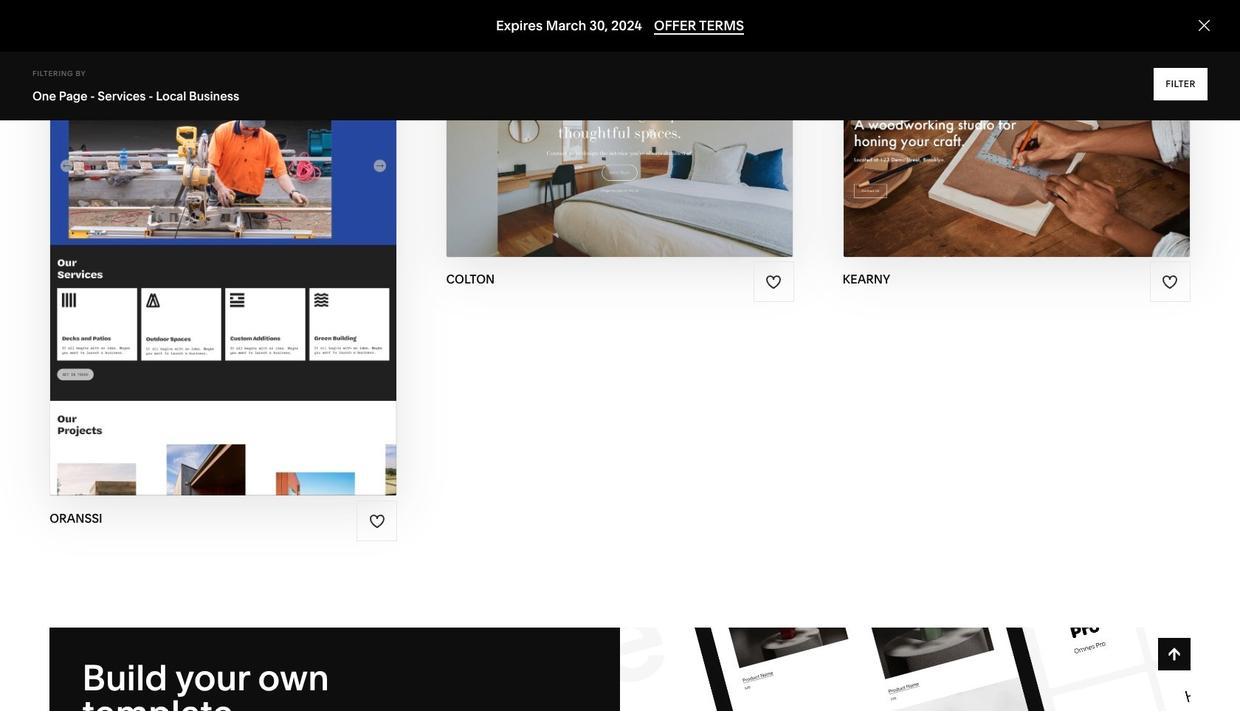 Task type: vqa. For each thing, say whether or not it's contained in the screenshot.
Templates
no



Task type: describe. For each thing, give the bounding box(es) containing it.
colton image
[[447, 34, 793, 257]]

kearny image
[[844, 34, 1190, 257]]

add colton to your favorites list image
[[766, 274, 782, 290]]

add kearny to your favorites list image
[[1162, 274, 1179, 290]]

back to top image
[[1166, 646, 1183, 662]]



Task type: locate. For each thing, give the bounding box(es) containing it.
preview of building your own template image
[[620, 628, 1191, 711]]

add oranssi to your favorites list image
[[369, 513, 385, 529]]

oranssi image
[[50, 34, 397, 496]]



